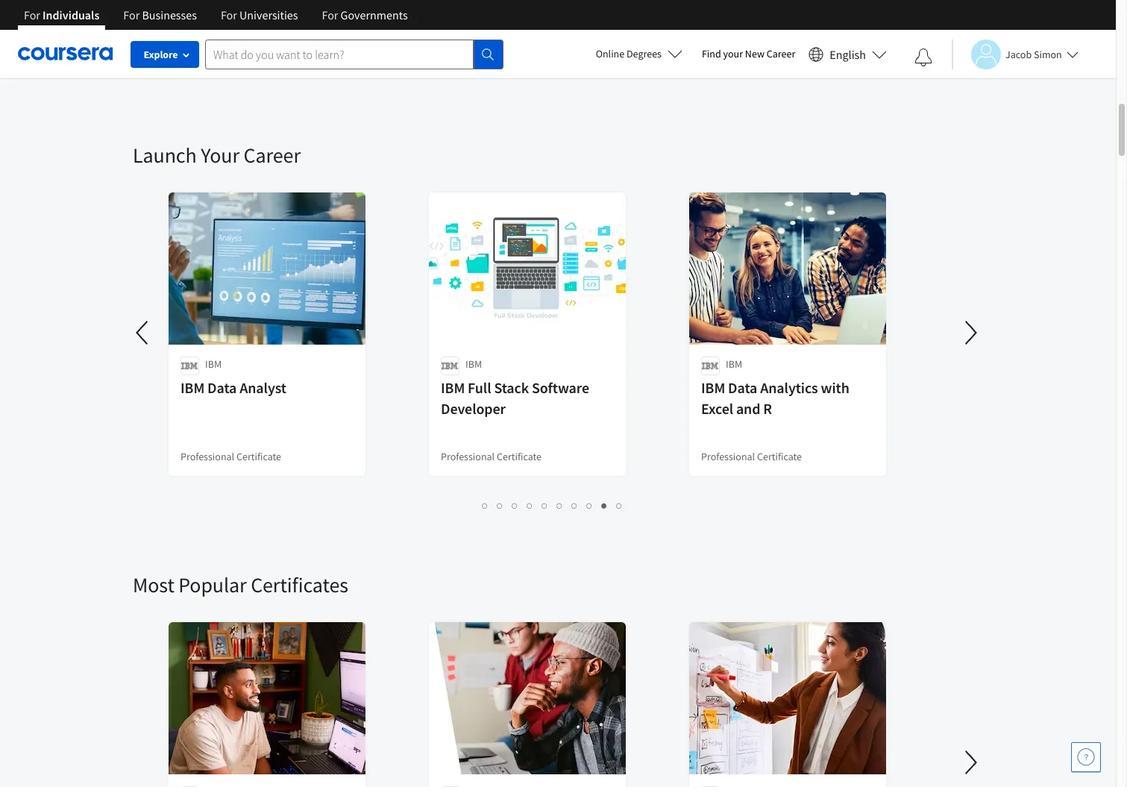 Task type: vqa. For each thing, say whether or not it's contained in the screenshot.
the analytics
yes



Task type: describe. For each thing, give the bounding box(es) containing it.
list inside launch your career carousel "element"
[[170, 497, 935, 514]]

ibm full stack software developer
[[441, 378, 590, 418]]

more
[[626, 19, 650, 33]]

new
[[746, 47, 765, 60]]

0 vertical spatial career
[[767, 47, 796, 60]]

professional certificate for analytics
[[702, 450, 802, 464]]

analyst
[[240, 378, 287, 397]]

most popular certificates carousel element
[[133, 527, 1128, 787]]

explore button
[[131, 41, 199, 68]]

data for analyst
[[208, 378, 237, 397]]

ibm image for ibm data analyst
[[181, 357, 199, 375]]

businesses
[[142, 7, 197, 22]]

find your new career link
[[695, 45, 803, 63]]

excel
[[702, 399, 734, 418]]

degrees
[[627, 47, 662, 60]]

2 button
[[493, 497, 508, 514]]

next slide image inside 'most popular certificates carousel' "element"
[[954, 745, 990, 781]]

7 button
[[568, 497, 583, 514]]

help center image
[[1078, 749, 1096, 767]]

7
[[572, 499, 578, 513]]

your
[[201, 142, 240, 169]]

today
[[193, 22, 219, 36]]

ibm up full
[[466, 358, 482, 371]]

find
[[702, 47, 722, 60]]

and
[[737, 399, 761, 418]]

9 button
[[598, 497, 612, 514]]

jacob
[[1006, 47, 1032, 61]]

full
[[468, 378, 492, 397]]

9
[[602, 499, 608, 513]]

professional for ibm full stack software developer
[[441, 450, 495, 464]]

8
[[587, 499, 593, 513]]

ibm image for ibm data analytics with excel and r
[[702, 357, 720, 375]]

r
[[764, 399, 773, 418]]

for governments
[[322, 7, 408, 22]]

ibm inside ibm full stack software developer
[[441, 378, 465, 397]]

1 button
[[478, 497, 493, 514]]

8 button
[[583, 497, 598, 514]]

learn more
[[598, 19, 650, 33]]

launch
[[133, 142, 197, 169]]

launch your career
[[133, 142, 301, 169]]

professional certificate for analyst
[[181, 450, 281, 464]]

ibm left analyst
[[181, 378, 205, 397]]

6 button
[[553, 497, 568, 514]]

certificate for analyst
[[237, 450, 281, 464]]

career inside "element"
[[244, 142, 301, 169]]

ibm data analyst
[[181, 378, 287, 397]]

online degrees
[[596, 47, 662, 60]]

ibm image for ibm full stack software developer
[[441, 357, 460, 375]]

3
[[512, 499, 518, 513]]



Task type: locate. For each thing, give the bounding box(es) containing it.
enroll
[[163, 22, 191, 36]]

for businesses
[[123, 7, 197, 22]]

4 button
[[523, 497, 538, 514]]

ibm data analytics with excel and r
[[702, 378, 850, 418]]

enroll today link
[[133, 0, 551, 61], [152, 16, 231, 43]]

1 certificate from the left
[[237, 450, 281, 464]]

professional down excel
[[702, 450, 756, 464]]

4 for from the left
[[322, 7, 338, 22]]

2 next slide image from the top
[[954, 745, 990, 781]]

2 horizontal spatial certificate
[[758, 450, 802, 464]]

show notifications image
[[915, 49, 933, 66]]

3 professional from the left
[[702, 450, 756, 464]]

2 horizontal spatial professional
[[702, 450, 756, 464]]

1 horizontal spatial ibm image
[[441, 357, 460, 375]]

0 horizontal spatial ibm image
[[181, 357, 199, 375]]

career right new
[[767, 47, 796, 60]]

0 horizontal spatial data
[[208, 378, 237, 397]]

1 for from the left
[[24, 7, 40, 22]]

10 button
[[612, 497, 629, 514]]

individuals
[[43, 7, 100, 22]]

stack
[[494, 378, 529, 397]]

3 ibm image from the left
[[702, 357, 720, 375]]

ibm image up developer
[[441, 357, 460, 375]]

career
[[767, 47, 796, 60], [244, 142, 301, 169]]

previous slide image
[[125, 315, 161, 351]]

0 horizontal spatial professional
[[181, 450, 235, 464]]

1 next slide image from the top
[[954, 315, 990, 351]]

universities
[[240, 7, 298, 22]]

english button
[[803, 30, 893, 78]]

2 ibm image from the left
[[441, 357, 460, 375]]

for for universities
[[221, 7, 237, 22]]

1 data from the left
[[208, 378, 237, 397]]

simon
[[1035, 47, 1063, 61]]

popular
[[179, 572, 247, 599]]

professional down ibm data analyst
[[181, 450, 235, 464]]

professional
[[181, 450, 235, 464], [441, 450, 495, 464], [702, 450, 756, 464]]

1 professional certificate from the left
[[181, 450, 281, 464]]

ibm up excel
[[702, 378, 726, 397]]

3 professional certificate from the left
[[702, 450, 802, 464]]

ibm up ibm data analyst
[[205, 358, 222, 371]]

enroll today
[[163, 22, 219, 36]]

0 horizontal spatial professional certificate
[[181, 450, 281, 464]]

ibm image
[[181, 357, 199, 375], [441, 357, 460, 375], [702, 357, 720, 375]]

career right your
[[244, 142, 301, 169]]

coursera image
[[18, 42, 113, 66]]

for for governments
[[322, 7, 338, 22]]

banner navigation
[[12, 0, 420, 41]]

2 professional from the left
[[441, 450, 495, 464]]

professional down developer
[[441, 450, 495, 464]]

list containing 1
[[170, 497, 935, 514]]

software
[[532, 378, 590, 397]]

2 horizontal spatial professional certificate
[[702, 450, 802, 464]]

learn more link
[[567, 0, 984, 58], [586, 13, 662, 40]]

5 button
[[538, 497, 553, 514]]

for individuals
[[24, 7, 100, 22]]

for universities
[[221, 7, 298, 22]]

online
[[596, 47, 625, 60]]

professional certificate down the 'and'
[[702, 450, 802, 464]]

for left the individuals
[[24, 7, 40, 22]]

1 professional from the left
[[181, 450, 235, 464]]

10
[[617, 499, 629, 513]]

professional certificate up the 1
[[441, 450, 542, 464]]

online degrees button
[[584, 37, 695, 70]]

governments
[[341, 7, 408, 22]]

1 horizontal spatial professional
[[441, 450, 495, 464]]

1 horizontal spatial certificate
[[497, 450, 542, 464]]

next slide image
[[954, 315, 990, 351], [954, 745, 990, 781]]

list
[[170, 497, 935, 514]]

professional for ibm data analyst
[[181, 450, 235, 464]]

certificate down analyst
[[237, 450, 281, 464]]

for right today on the left of page
[[221, 7, 237, 22]]

certificate
[[237, 450, 281, 464], [497, 450, 542, 464], [758, 450, 802, 464]]

3 button
[[508, 497, 523, 514]]

0 horizontal spatial certificate
[[237, 450, 281, 464]]

certificates
[[251, 572, 348, 599]]

2 horizontal spatial ibm image
[[702, 357, 720, 375]]

5
[[542, 499, 548, 513]]

6
[[557, 499, 563, 513]]

data inside ibm data analytics with excel and r
[[729, 378, 758, 397]]

2 certificate from the left
[[497, 450, 542, 464]]

ibm up the 'and'
[[726, 358, 743, 371]]

jacob simon button
[[952, 39, 1079, 69]]

4
[[527, 499, 533, 513]]

explore
[[144, 48, 178, 61]]

your
[[724, 47, 744, 60]]

1
[[483, 499, 489, 513]]

1 horizontal spatial professional certificate
[[441, 450, 542, 464]]

1 horizontal spatial data
[[729, 378, 758, 397]]

for left businesses
[[123, 7, 140, 22]]

certificate for stack
[[497, 450, 542, 464]]

What do you want to learn? text field
[[205, 39, 474, 69]]

data
[[208, 378, 237, 397], [729, 378, 758, 397]]

ibm image up excel
[[702, 357, 720, 375]]

find your new career
[[702, 47, 796, 60]]

launch your career carousel element
[[125, 97, 990, 527]]

analytics
[[761, 378, 819, 397]]

professional certificate down ibm data analyst
[[181, 450, 281, 464]]

most
[[133, 572, 175, 599]]

certificate down r
[[758, 450, 802, 464]]

2 for from the left
[[123, 7, 140, 22]]

ibm left full
[[441, 378, 465, 397]]

ibm image up ibm data analyst
[[181, 357, 199, 375]]

None search field
[[205, 39, 504, 69]]

ibm
[[205, 358, 222, 371], [466, 358, 482, 371], [726, 358, 743, 371], [181, 378, 205, 397], [441, 378, 465, 397], [702, 378, 726, 397]]

2 professional certificate from the left
[[441, 450, 542, 464]]

for for individuals
[[24, 7, 40, 22]]

ibm inside ibm data analytics with excel and r
[[702, 378, 726, 397]]

developer
[[441, 399, 506, 418]]

data left analyst
[[208, 378, 237, 397]]

most popular certificates
[[133, 572, 348, 599]]

3 certificate from the left
[[758, 450, 802, 464]]

certificate for analytics
[[758, 450, 802, 464]]

for up what do you want to learn? text field
[[322, 7, 338, 22]]

jacob simon
[[1006, 47, 1063, 61]]

learn
[[598, 19, 624, 33]]

with
[[821, 378, 850, 397]]

0 horizontal spatial career
[[244, 142, 301, 169]]

english
[[830, 47, 867, 62]]

1 vertical spatial career
[[244, 142, 301, 169]]

data for analytics
[[729, 378, 758, 397]]

1 vertical spatial next slide image
[[954, 745, 990, 781]]

0 vertical spatial next slide image
[[954, 315, 990, 351]]

3 for from the left
[[221, 7, 237, 22]]

certificate up 3
[[497, 450, 542, 464]]

professional for ibm data analytics with excel and r
[[702, 450, 756, 464]]

professional certificate
[[181, 450, 281, 464], [441, 450, 542, 464], [702, 450, 802, 464]]

2
[[498, 499, 503, 513]]

professional certificate for stack
[[441, 450, 542, 464]]

for
[[24, 7, 40, 22], [123, 7, 140, 22], [221, 7, 237, 22], [322, 7, 338, 22]]

2 data from the left
[[729, 378, 758, 397]]

data up the 'and'
[[729, 378, 758, 397]]

for for businesses
[[123, 7, 140, 22]]

1 ibm image from the left
[[181, 357, 199, 375]]

1 horizontal spatial career
[[767, 47, 796, 60]]



